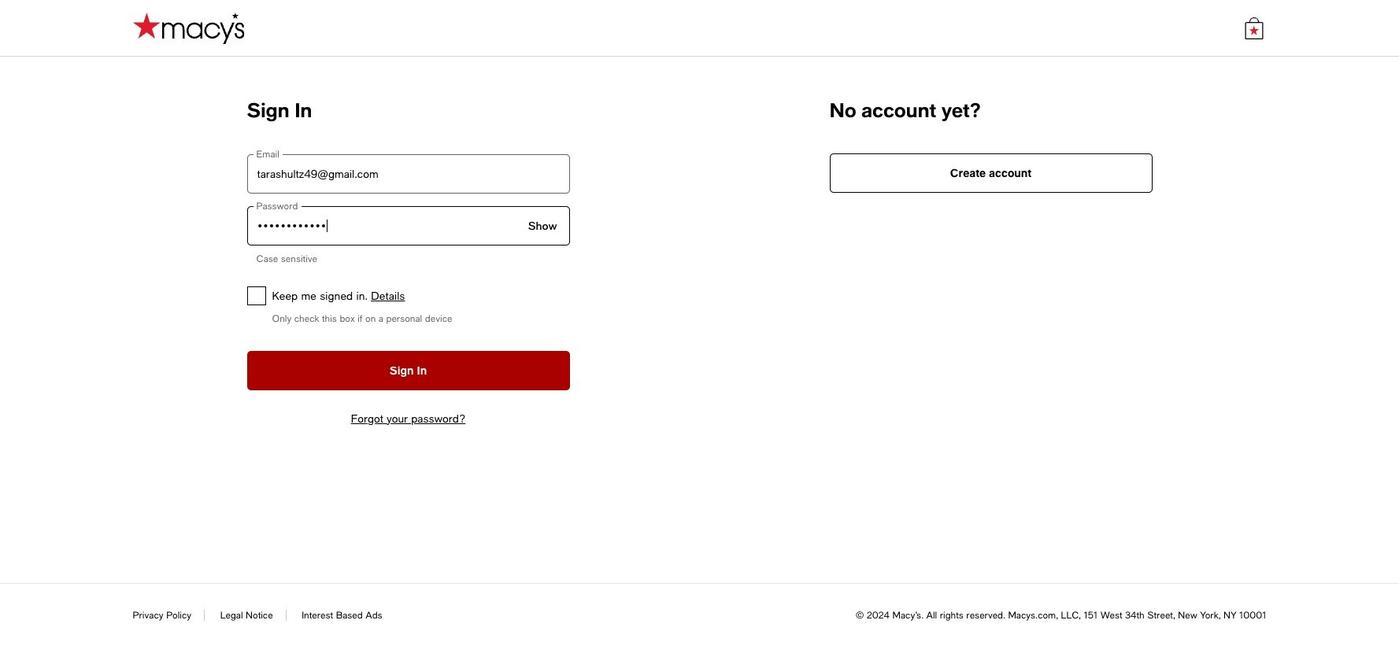 Task type: vqa. For each thing, say whether or not it's contained in the screenshot.
shopping bag has 0 items icon
yes



Task type: describe. For each thing, give the bounding box(es) containing it.
shopping bag has 0 items image
[[1243, 17, 1265, 39]]



Task type: locate. For each thing, give the bounding box(es) containing it.
None checkbox
[[247, 287, 266, 305]]

  password field
[[247, 206, 570, 246]]

  email field
[[247, 154, 570, 194]]



